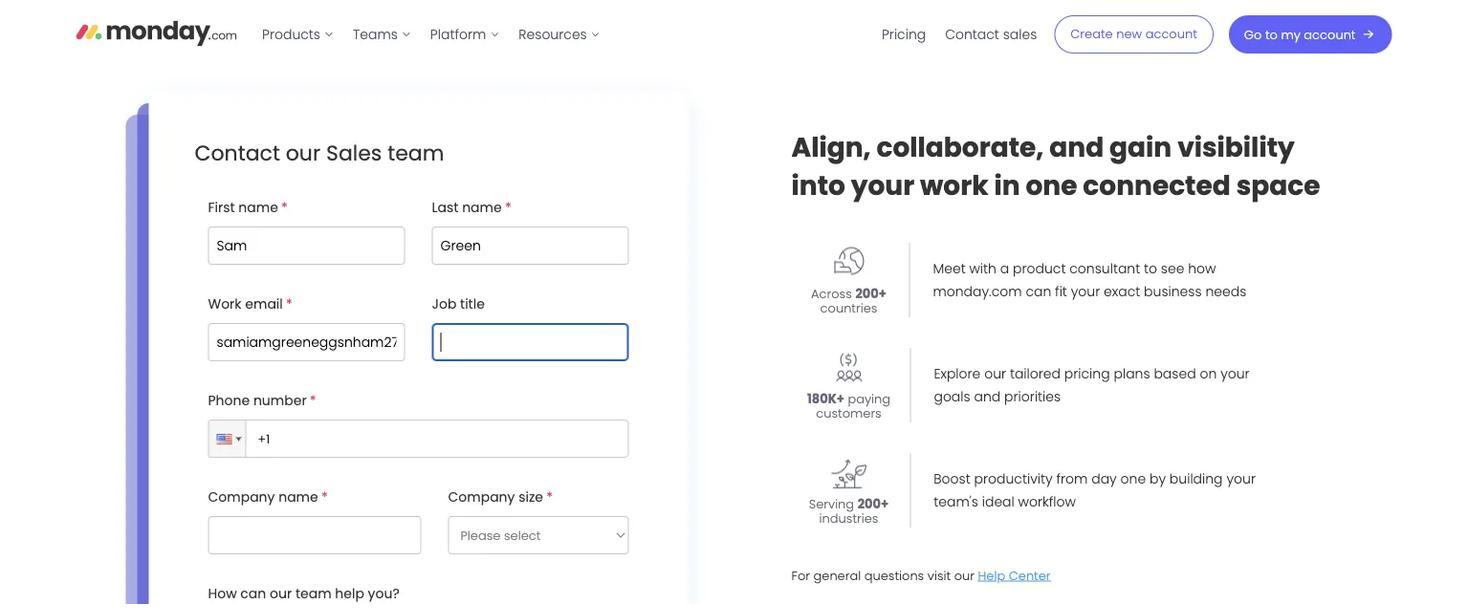 Task type: locate. For each thing, give the bounding box(es) containing it.
our right explore
[[985, 365, 1007, 383]]

name right first
[[239, 199, 278, 217]]

account right my
[[1305, 26, 1356, 43]]

0 vertical spatial one
[[1026, 167, 1078, 204]]

company size
[[448, 488, 544, 507]]

1 horizontal spatial contact
[[946, 25, 1000, 43]]

First name text field
[[208, 227, 405, 265]]

name for first name
[[239, 199, 278, 217]]

team left "help"
[[296, 585, 332, 604]]

name right last
[[462, 199, 502, 217]]

1 vertical spatial and
[[975, 388, 1001, 406]]

tailored
[[1010, 365, 1061, 383]]

1 horizontal spatial account
[[1305, 26, 1356, 43]]

your right on
[[1221, 365, 1250, 383]]

ideal
[[982, 493, 1015, 512]]

based
[[1154, 365, 1197, 383]]

products
[[262, 25, 321, 43]]

0 vertical spatial to
[[1266, 26, 1278, 43]]

0 vertical spatial team
[[388, 138, 444, 167]]

united states: + 1 image
[[236, 438, 242, 442]]

company down united states: + 1 icon on the bottom of the page
[[208, 488, 275, 507]]

building
[[1170, 470, 1223, 489]]

and
[[1050, 128, 1104, 166], [975, 388, 1001, 406]]

1 vertical spatial to
[[1144, 259, 1158, 278]]

needs
[[1206, 282, 1247, 301]]

productivity
[[975, 470, 1053, 489]]

teams
[[353, 25, 398, 43]]

0 horizontal spatial company
[[208, 488, 275, 507]]

contact up first name
[[195, 138, 280, 167]]

your right fit
[[1071, 282, 1101, 301]]

your
[[851, 167, 915, 204], [1071, 282, 1101, 301], [1221, 365, 1250, 383], [1227, 470, 1256, 489]]

one right in
[[1026, 167, 1078, 204]]

our right visit
[[955, 568, 975, 585]]

0 vertical spatial can
[[1026, 282, 1052, 301]]

0 horizontal spatial list
[[253, 0, 610, 69]]

0 horizontal spatial to
[[1144, 259, 1158, 278]]

team for our
[[296, 585, 332, 604]]

your right building
[[1227, 470, 1256, 489]]

1 list from the left
[[253, 0, 610, 69]]

contact sales button
[[936, 19, 1047, 50]]

connected
[[1084, 167, 1231, 204]]

how
[[208, 585, 237, 604]]

1 vertical spatial can
[[241, 585, 266, 604]]

across 200+ countries
[[812, 286, 887, 317]]

first name
[[208, 199, 278, 217]]

go
[[1245, 26, 1262, 43]]

see
[[1161, 259, 1185, 278]]

to inside button
[[1266, 26, 1278, 43]]

go to my account
[[1245, 26, 1356, 43]]

account
[[1146, 25, 1198, 43], [1305, 26, 1356, 43]]

name
[[239, 199, 278, 217], [462, 199, 502, 217], [279, 488, 318, 507]]

2 horizontal spatial name
[[462, 199, 502, 217]]

200+ inside across 200+ countries
[[856, 286, 887, 303]]

account right the "new"
[[1146, 25, 1198, 43]]

0 vertical spatial and
[[1050, 128, 1104, 166]]

gain
[[1110, 128, 1172, 166]]

your down 'align,'
[[851, 167, 915, 204]]

company left size
[[448, 488, 515, 507]]

and inside explore our tailored pricing plans based on your goals and priorities
[[975, 388, 1001, 406]]

last name
[[432, 199, 502, 217]]

visit
[[928, 568, 951, 585]]

1 vertical spatial contact
[[195, 138, 280, 167]]

contact sales
[[946, 25, 1038, 43]]

0 vertical spatial 200+
[[856, 286, 887, 303]]

list containing pricing
[[873, 0, 1047, 69]]

new
[[1117, 25, 1143, 43]]

name for company name
[[279, 488, 318, 507]]

our left sales
[[286, 138, 321, 167]]

can right how
[[241, 585, 266, 604]]

0 vertical spatial contact
[[946, 25, 1000, 43]]

contact our sales team
[[195, 138, 444, 167]]

pricing link
[[873, 19, 936, 50]]

countries icon image
[[832, 245, 867, 280]]

200+
[[856, 286, 887, 303], [858, 496, 889, 514]]

and right goals
[[975, 388, 1001, 406]]

collaborate,
[[877, 128, 1044, 166]]

monday.com logo image
[[76, 12, 237, 53]]

1 horizontal spatial to
[[1266, 26, 1278, 43]]

1 horizontal spatial team
[[388, 138, 444, 167]]

title
[[460, 295, 485, 314]]

0 horizontal spatial can
[[241, 585, 266, 604]]

team
[[388, 138, 444, 167], [296, 585, 332, 604]]

can left fit
[[1026, 282, 1052, 301]]

your inside explore our tailored pricing plans based on your goals and priorities
[[1221, 365, 1250, 383]]

industries
[[820, 511, 879, 528]]

customers icon image
[[832, 350, 867, 385]]

0 horizontal spatial account
[[1146, 25, 1198, 43]]

team for sales
[[388, 138, 444, 167]]

contact left sales
[[946, 25, 1000, 43]]

to right go
[[1266, 26, 1278, 43]]

space
[[1237, 167, 1321, 204]]

1 vertical spatial 200+
[[858, 496, 889, 514]]

name up company name text box
[[279, 488, 318, 507]]

1 horizontal spatial name
[[279, 488, 318, 507]]

plans
[[1114, 365, 1151, 383]]

2 company from the left
[[448, 488, 515, 507]]

goals
[[934, 388, 971, 406]]

size
[[519, 488, 544, 507]]

paying customers
[[816, 391, 891, 423]]

0 horizontal spatial one
[[1026, 167, 1078, 204]]

1 horizontal spatial one
[[1121, 470, 1146, 489]]

1 vertical spatial team
[[296, 585, 332, 604]]

and left "gain"
[[1050, 128, 1104, 166]]

for general questions visit our help center
[[792, 568, 1051, 585]]

team right sales
[[388, 138, 444, 167]]

one left by
[[1121, 470, 1146, 489]]

customers
[[816, 405, 882, 423]]

how can our team help you?
[[208, 585, 400, 604]]

day
[[1092, 470, 1117, 489]]

1 horizontal spatial list
[[873, 0, 1047, 69]]

to left see
[[1144, 259, 1158, 278]]

you?
[[368, 585, 400, 604]]

sales
[[326, 138, 382, 167]]

platform link
[[421, 19, 509, 50]]

contact
[[946, 25, 1000, 43], [195, 138, 280, 167]]

help
[[335, 585, 364, 604]]

company
[[208, 488, 275, 507], [448, 488, 515, 507]]

your inside meet with a product consultant to see how monday.com can fit your exact business needs
[[1071, 282, 1101, 301]]

questions
[[865, 568, 925, 585]]

company name
[[208, 488, 318, 507]]

our
[[286, 138, 321, 167], [985, 365, 1007, 383], [955, 568, 975, 585], [270, 585, 292, 604]]

from
[[1057, 470, 1088, 489]]

contact inside "button"
[[946, 25, 1000, 43]]

to
[[1266, 26, 1278, 43], [1144, 259, 1158, 278]]

1 company from the left
[[208, 488, 275, 507]]

2 list from the left
[[873, 0, 1047, 69]]

1 horizontal spatial can
[[1026, 282, 1052, 301]]

Company name text field
[[208, 517, 422, 555]]

list
[[253, 0, 610, 69], [873, 0, 1047, 69]]

serving 200+ industries
[[809, 496, 889, 528]]

200+ down industries icon
[[858, 496, 889, 514]]

0 horizontal spatial name
[[239, 199, 278, 217]]

countries
[[821, 300, 878, 317]]

one
[[1026, 167, 1078, 204], [1121, 470, 1146, 489]]

list containing products
[[253, 0, 610, 69]]

resources
[[519, 25, 587, 43]]

0 horizontal spatial and
[[975, 388, 1001, 406]]

boost productivity from day one by building your team's ideal workflow
[[934, 470, 1256, 512]]

200+ down the countries icon
[[856, 286, 887, 303]]

0 horizontal spatial team
[[296, 585, 332, 604]]

1 vertical spatial one
[[1121, 470, 1146, 489]]

monday.com
[[933, 282, 1022, 301]]

1 horizontal spatial company
[[448, 488, 515, 507]]

your inside align, collaborate, and gain visibility into your work in one connected space
[[851, 167, 915, 204]]

across
[[812, 286, 852, 303]]

0 horizontal spatial contact
[[195, 138, 280, 167]]

200+ inside serving 200+ industries
[[858, 496, 889, 514]]

1 horizontal spatial and
[[1050, 128, 1104, 166]]

can
[[1026, 282, 1052, 301], [241, 585, 266, 604]]

Work email email field
[[208, 323, 405, 362]]

fit
[[1056, 282, 1068, 301]]



Task type: describe. For each thing, give the bounding box(es) containing it.
resources link
[[509, 19, 610, 50]]

work email
[[208, 295, 283, 314]]

one inside align, collaborate, and gain visibility into your work in one connected space
[[1026, 167, 1078, 204]]

help center link
[[978, 568, 1051, 585]]

serving
[[809, 496, 855, 514]]

go to my account button
[[1229, 15, 1393, 54]]

create
[[1071, 25, 1113, 43]]

to inside meet with a product consultant to see how monday.com can fit your exact business needs
[[1144, 259, 1158, 278]]

our inside explore our tailored pricing plans based on your goals and priorities
[[985, 365, 1007, 383]]

contact for contact our sales team
[[195, 138, 280, 167]]

industries icon image
[[832, 455, 867, 491]]

center
[[1009, 568, 1051, 585]]

last
[[432, 199, 459, 217]]

create new account
[[1071, 25, 1198, 43]]

business
[[1144, 282, 1202, 301]]

first
[[208, 199, 235, 217]]

work
[[208, 295, 242, 314]]

how
[[1189, 259, 1217, 278]]

can inside meet with a product consultant to see how monday.com can fit your exact business needs
[[1026, 282, 1052, 301]]

in
[[995, 167, 1021, 204]]

sales
[[1003, 25, 1038, 43]]

create new account button
[[1055, 15, 1214, 54]]

pricing
[[1065, 365, 1111, 383]]

boost
[[934, 470, 971, 489]]

products link
[[253, 19, 343, 50]]

teams link
[[343, 19, 421, 50]]

number
[[253, 392, 307, 411]]

platform
[[430, 25, 486, 43]]

help
[[978, 568, 1006, 585]]

Last name text field
[[432, 227, 629, 265]]

priorities
[[1005, 388, 1061, 406]]

paying
[[848, 391, 891, 408]]

workflow
[[1019, 493, 1076, 512]]

meet
[[933, 259, 966, 278]]

team's
[[934, 493, 979, 512]]

email
[[245, 295, 283, 314]]

180k+
[[808, 391, 845, 408]]

our right how
[[270, 585, 292, 604]]

explore
[[934, 365, 981, 383]]

200+ for team's
[[858, 496, 889, 514]]

phone number
[[208, 392, 307, 411]]

job
[[432, 295, 457, 314]]

align,
[[792, 128, 871, 166]]

200+ for monday.com
[[856, 286, 887, 303]]

consultant
[[1070, 259, 1141, 278]]

visibility
[[1178, 128, 1295, 166]]

main element
[[253, 0, 1393, 69]]

product
[[1013, 259, 1066, 278]]

for
[[792, 568, 810, 585]]

on
[[1200, 365, 1217, 383]]

my
[[1282, 26, 1301, 43]]

meet with a product consultant to see how monday.com can fit your exact business needs
[[933, 259, 1247, 301]]

explore our tailored pricing plans based on your goals and priorities
[[934, 365, 1250, 406]]

1 (702) 123-4567 telephone field
[[242, 420, 629, 458]]

company for company name
[[208, 488, 275, 507]]

and inside align, collaborate, and gain visibility into your work in one connected space
[[1050, 128, 1104, 166]]

general
[[814, 568, 861, 585]]

company for company size
[[448, 488, 515, 507]]

contact for contact sales
[[946, 25, 1000, 43]]

name for last name
[[462, 199, 502, 217]]

pricing
[[882, 25, 926, 43]]

into
[[792, 167, 846, 204]]

work
[[921, 167, 989, 204]]

align, collaborate, and gain visibility into your work in one connected space
[[792, 128, 1321, 204]]

Job title text field
[[432, 323, 629, 362]]

exact
[[1104, 282, 1141, 301]]

job title
[[432, 295, 485, 314]]

your inside boost productivity from day one by building your team's ideal workflow
[[1227, 470, 1256, 489]]

phone
[[208, 392, 250, 411]]

with
[[970, 259, 997, 278]]

a
[[1001, 259, 1010, 278]]

one inside boost productivity from day one by building your team's ideal workflow
[[1121, 470, 1146, 489]]

by
[[1150, 470, 1166, 489]]



Task type: vqa. For each thing, say whether or not it's contained in the screenshot.
Register now > link
no



